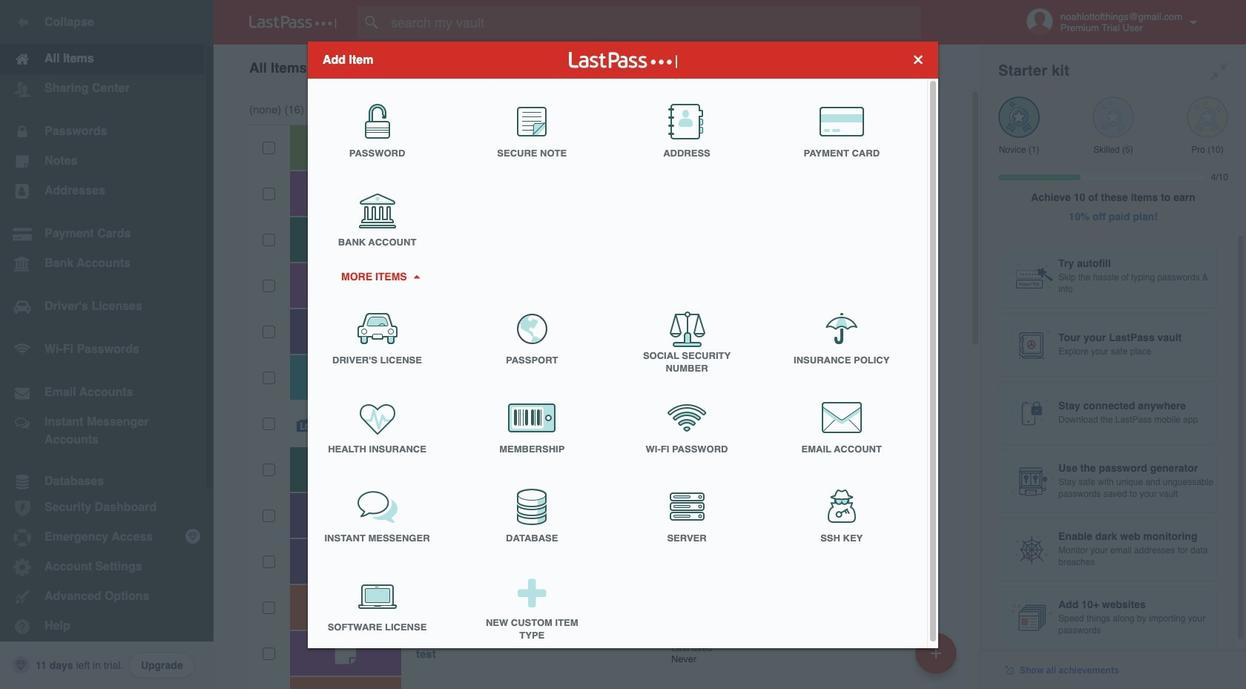 Task type: vqa. For each thing, say whether or not it's contained in the screenshot.
"Vault options" navigation
yes



Task type: describe. For each thing, give the bounding box(es) containing it.
caret right image
[[411, 275, 422, 278]]

main navigation navigation
[[0, 0, 214, 690]]

lastpass image
[[249, 16, 337, 29]]

new item image
[[932, 648, 942, 659]]

new item navigation
[[911, 629, 966, 690]]



Task type: locate. For each thing, give the bounding box(es) containing it.
search my vault text field
[[358, 6, 951, 39]]

vault options navigation
[[214, 45, 981, 89]]

Search search field
[[358, 6, 951, 39]]

dialog
[[308, 41, 939, 653]]



